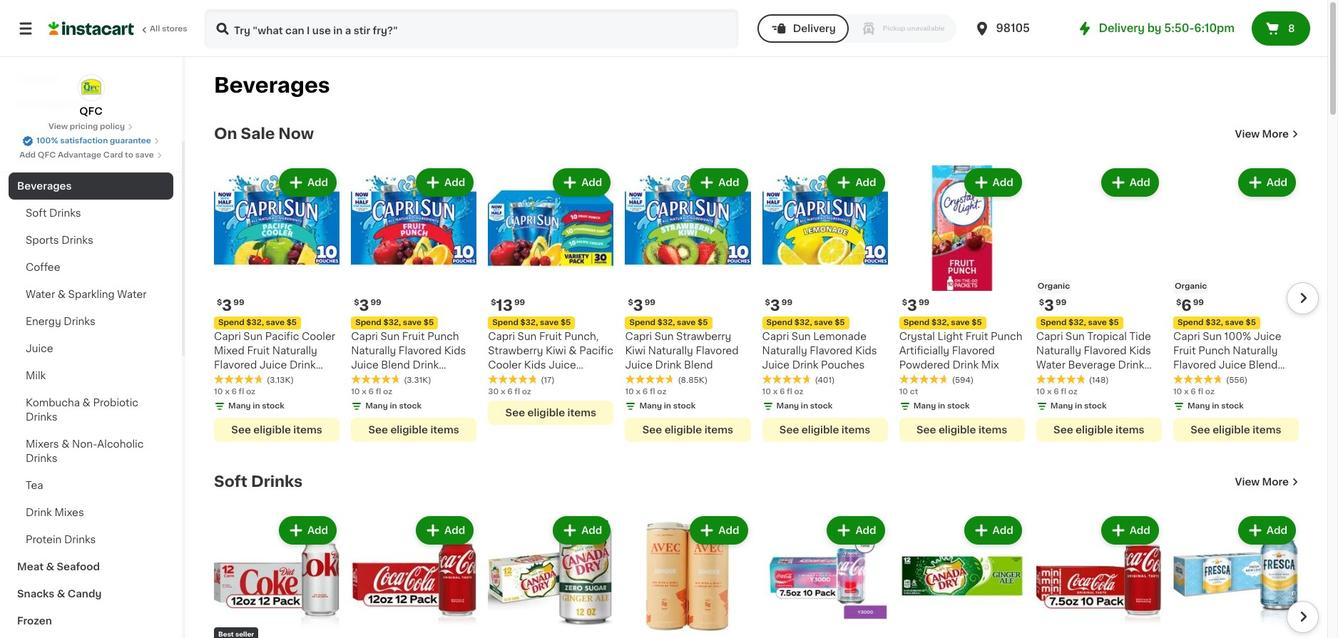 Task type: describe. For each thing, give the bounding box(es) containing it.
x for capri sun fruit punch naturally flavored kids juice blend drink pouches
[[362, 388, 367, 396]]

oz for capri sun pacific cooler mixed fruit naturally flavored juice drink blend
[[246, 388, 256, 396]]

1 vertical spatial soft
[[214, 475, 248, 490]]

service type group
[[758, 14, 957, 43]]

x for capri sun lemonade naturally flavored kids juice drink pouches
[[773, 388, 778, 396]]

alcoholic
[[97, 440, 144, 450]]

$32, for capri sun fruit punch naturally flavored kids juice blend drink pouches
[[384, 319, 401, 327]]

mixes
[[55, 508, 84, 518]]

strawberry inside capri sun fruit punch, strawberry kiwi & pacific cooler kids juice pouches variety pack
[[488, 346, 543, 356]]

1 horizontal spatial beverages
[[214, 75, 330, 96]]

all stores
[[150, 25, 187, 33]]

& inside capri sun fruit punch, strawberry kiwi & pacific cooler kids juice pouches variety pack
[[569, 346, 577, 356]]

pouches inside capri sun fruit punch, strawberry kiwi & pacific cooler kids juice pouches variety pack
[[488, 375, 532, 385]]

juice inside capri sun lemonade naturally flavored kids juice drink pouches
[[763, 360, 790, 370]]

eligible for capri sun lemonade naturally flavored kids juice drink pouches
[[802, 425, 839, 435]]

add inside "link"
[[19, 151, 36, 159]]

kombucha
[[26, 398, 80, 408]]

6 up capri sun 100% juice fruit punch naturally flavored juice blend kids drink pouches
[[1182, 298, 1192, 313]]

many for capri sun lemonade naturally flavored kids juice drink pouches
[[777, 403, 799, 410]]

delivery button
[[758, 14, 849, 43]]

(148)
[[1090, 377, 1109, 385]]

sun for cooler
[[244, 332, 263, 342]]

sun for juice
[[1203, 332, 1222, 342]]

see eligible items for capri sun strawberry kiwi naturally flavored juice drink blend
[[643, 425, 734, 435]]

10 for capri sun pacific cooler mixed fruit naturally flavored juice drink blend
[[214, 388, 223, 396]]

see eligible items button for capri sun strawberry kiwi naturally flavored juice drink blend
[[625, 418, 751, 443]]

delivery by 5:50-6:10pm link
[[1077, 20, 1235, 37]]

1 horizontal spatial qfc
[[79, 106, 103, 116]]

instacart logo image
[[49, 20, 134, 37]]

$ for capri sun lemonade naturally flavored kids juice drink pouches
[[765, 299, 771, 307]]

spend for capri sun strawberry kiwi naturally flavored juice drink blend
[[630, 319, 656, 327]]

coffee
[[26, 263, 60, 273]]

(3.13k)
[[267, 377, 294, 385]]

$32, for capri sun tropical tide naturally flavored kids water beverage drink pouches
[[1069, 319, 1087, 327]]

capri sun strawberry kiwi naturally flavored juice drink blend
[[625, 332, 739, 370]]

stock for capri sun fruit punch naturally flavored kids juice blend drink pouches
[[399, 403, 422, 410]]

kids inside capri sun 100% juice fruit punch naturally flavored juice blend kids drink pouches
[[1174, 375, 1196, 385]]

tea
[[26, 481, 43, 491]]

see for capri sun lemonade naturally flavored kids juice drink pouches
[[780, 425, 799, 435]]

spend $32, save $5 for capri sun strawberry kiwi naturally flavored juice drink blend
[[630, 319, 708, 327]]

100% satisfaction guarantee
[[36, 137, 151, 145]]

6 for capri sun lemonade naturally flavored kids juice drink pouches
[[780, 388, 785, 396]]

energy drinks link
[[9, 308, 173, 335]]

produce
[[17, 127, 61, 137]]

meat & seafood
[[17, 562, 100, 572]]

drinks inside kombucha & probiotic drinks
[[26, 412, 57, 422]]

save for crystal light fruit punch artificially flavored powdered drink mix
[[951, 319, 970, 327]]

flavored inside the capri sun tropical tide naturally flavored kids water beverage drink pouches
[[1084, 346, 1127, 356]]

on sale now
[[214, 126, 314, 141]]

spend $32, save $5 for crystal light fruit punch artificially flavored powdered drink mix
[[904, 319, 982, 327]]

policy
[[100, 123, 125, 131]]

tropical
[[1088, 332, 1127, 342]]

10 for capri sun strawberry kiwi naturally flavored juice drink blend
[[625, 388, 634, 396]]

10 x 6 fl oz for capri sun 100% juice fruit punch naturally flavored juice blend kids drink pouches
[[1174, 388, 1215, 396]]

eligible for capri sun fruit punch, strawberry kiwi & pacific cooler kids juice pouches variety pack
[[528, 408, 565, 418]]

1 vertical spatial beverages
[[17, 181, 72, 191]]

items for capri sun fruit punch naturally flavored kids juice blend drink pouches
[[431, 425, 459, 435]]

produce link
[[9, 118, 173, 146]]

x for capri sun tropical tide naturally flavored kids water beverage drink pouches
[[1048, 388, 1052, 396]]

drinks inside protein drinks 'link'
[[64, 535, 96, 545]]

capri for capri sun fruit punch naturally flavored kids juice blend drink pouches
[[351, 332, 378, 342]]

drink inside capri sun strawberry kiwi naturally flavored juice drink blend
[[655, 360, 682, 370]]

see for capri sun pacific cooler mixed fruit naturally flavored juice drink blend
[[231, 425, 251, 435]]

100% inside capri sun 100% juice fruit punch naturally flavored juice blend kids drink pouches
[[1225, 332, 1252, 342]]

13
[[496, 298, 513, 313]]

& for probiotic
[[82, 398, 91, 408]]

view more for soft drinks
[[1236, 477, 1290, 487]]

sun for punch,
[[518, 332, 537, 342]]

now
[[279, 126, 314, 141]]

(594)
[[952, 377, 974, 385]]

sports
[[26, 235, 59, 245]]

$ for capri sun strawberry kiwi naturally flavored juice drink blend
[[628, 299, 633, 307]]

tea link
[[9, 472, 173, 500]]

8
[[1289, 24, 1296, 34]]

99 for capri sun lemonade naturally flavored kids juice drink pouches
[[782, 299, 793, 307]]

many for capri sun strawberry kiwi naturally flavored juice drink blend
[[640, 403, 662, 410]]

candy
[[68, 589, 102, 599]]

5:50-
[[1165, 23, 1195, 34]]

& for eggs
[[47, 154, 56, 164]]

view pricing policy link
[[48, 121, 134, 133]]

drinks inside mixers & non-alcoholic drinks
[[26, 454, 57, 464]]

juice inside juice link
[[26, 344, 53, 354]]

spend $32, save $5 for capri sun fruit punch naturally flavored kids juice blend drink pouches
[[355, 319, 434, 327]]

fl for capri sun fruit punch, strawberry kiwi & pacific cooler kids juice pouches variety pack
[[515, 388, 520, 396]]

cooler inside capri sun fruit punch, strawberry kiwi & pacific cooler kids juice pouches variety pack
[[488, 360, 522, 370]]

30
[[488, 388, 499, 396]]

view pricing policy
[[48, 123, 125, 131]]

qfc logo image
[[77, 74, 105, 101]]

variety
[[535, 375, 570, 385]]

see eligible items for capri sun tropical tide naturally flavored kids water beverage drink pouches
[[1054, 425, 1145, 435]]

probiotic
[[93, 398, 138, 408]]

drink inside capri sun 100% juice fruit punch naturally flavored juice blend kids drink pouches
[[1198, 375, 1225, 385]]

fl for capri sun strawberry kiwi naturally flavored juice drink blend
[[650, 388, 656, 396]]

naturally inside capri sun lemonade naturally flavored kids juice drink pouches
[[763, 346, 808, 356]]

juice link
[[9, 335, 173, 363]]

crystal
[[900, 332, 936, 342]]

mix
[[982, 360, 1000, 370]]

10 x 6 fl oz for capri sun tropical tide naturally flavored kids water beverage drink pouches
[[1037, 388, 1078, 396]]

naturally inside capri sun strawberry kiwi naturally flavored juice drink blend
[[648, 346, 694, 356]]

powdered
[[900, 360, 950, 370]]

in for capri sun tropical tide naturally flavored kids water beverage drink pouches
[[1075, 403, 1083, 410]]

stores
[[162, 25, 187, 33]]

3 for capri sun strawberry kiwi naturally flavored juice drink blend
[[633, 298, 643, 313]]

8 button
[[1252, 11, 1311, 46]]

spend for capri sun pacific cooler mixed fruit naturally flavored juice drink blend
[[218, 319, 245, 327]]

drink mixes
[[26, 508, 84, 518]]

& for candy
[[57, 589, 65, 599]]

mixed
[[214, 346, 245, 356]]

$5 for capri sun pacific cooler mixed fruit naturally flavored juice drink blend
[[287, 319, 297, 327]]

flavored inside capri sun pacific cooler mixed fruit naturally flavored juice drink blend
[[214, 360, 257, 370]]

seller
[[235, 632, 254, 638]]

mixers & non-alcoholic drinks
[[26, 440, 144, 464]]

10 x 6 fl oz for capri sun strawberry kiwi naturally flavored juice drink blend
[[625, 388, 667, 396]]

capri sun fruit punch naturally flavored kids juice blend drink pouches
[[351, 332, 466, 385]]

thanksgiving
[[17, 100, 85, 110]]

view for on sale now
[[1236, 129, 1260, 139]]

kids inside capri sun lemonade naturally flavored kids juice drink pouches
[[856, 346, 878, 356]]

drinks inside energy drinks link
[[64, 317, 95, 327]]

kiwi inside capri sun strawberry kiwi naturally flavored juice drink blend
[[625, 346, 646, 356]]

protein
[[26, 535, 62, 545]]

see for capri sun fruit punch, strawberry kiwi & pacific cooler kids juice pouches variety pack
[[506, 408, 525, 418]]

fruit inside capri sun 100% juice fruit punch naturally flavored juice blend kids drink pouches
[[1174, 346, 1196, 356]]

98105 button
[[974, 9, 1059, 49]]

coffee link
[[9, 254, 173, 281]]

kids inside the capri sun tropical tide naturally flavored kids water beverage drink pouches
[[1130, 346, 1152, 356]]

many in stock for crystal light fruit punch artificially flavored powdered drink mix
[[914, 403, 970, 410]]

delivery for delivery by 5:50-6:10pm
[[1099, 23, 1145, 34]]

30 x 6 fl oz
[[488, 388, 532, 396]]

6 for capri sun fruit punch naturally flavored kids juice blend drink pouches
[[369, 388, 374, 396]]

item carousel region for on sale now
[[194, 160, 1319, 451]]

milk
[[26, 371, 46, 381]]

on
[[214, 126, 237, 141]]

drinks inside sports drinks link
[[62, 235, 93, 245]]

many in stock for capri sun tropical tide naturally flavored kids water beverage drink pouches
[[1051, 403, 1107, 410]]

items for capri sun fruit punch, strawberry kiwi & pacific cooler kids juice pouches variety pack
[[568, 408, 597, 418]]

on sale now link
[[214, 126, 314, 143]]

all
[[150, 25, 160, 33]]

sun for punch
[[381, 332, 400, 342]]

$5 for capri sun strawberry kiwi naturally flavored juice drink blend
[[698, 319, 708, 327]]

see eligible items button for capri sun tropical tide naturally flavored kids water beverage drink pouches
[[1037, 418, 1162, 443]]

punch for capri sun fruit punch naturally flavored kids juice blend drink pouches
[[428, 332, 459, 342]]

fl for capri sun fruit punch naturally flavored kids juice blend drink pouches
[[376, 388, 381, 396]]

ct
[[910, 388, 919, 396]]

stock for capri sun tropical tide naturally flavored kids water beverage drink pouches
[[1085, 403, 1107, 410]]

thanksgiving link
[[9, 91, 173, 118]]

$ 3 99 for capri sun lemonade naturally flavored kids juice drink pouches
[[765, 298, 793, 313]]

stock for capri sun 100% juice fruit punch naturally flavored juice blend kids drink pouches
[[1222, 403, 1244, 410]]

dairy & eggs link
[[9, 146, 173, 173]]

10 for capri sun fruit punch naturally flavored kids juice blend drink pouches
[[351, 388, 360, 396]]

naturally inside the capri sun tropical tide naturally flavored kids water beverage drink pouches
[[1037, 346, 1082, 356]]

drink inside the capri sun tropical tide naturally flavored kids water beverage drink pouches
[[1119, 360, 1145, 370]]

add qfc advantage card to save link
[[19, 150, 163, 161]]

(401)
[[815, 377, 835, 385]]

strawberry inside capri sun strawberry kiwi naturally flavored juice drink blend
[[677, 332, 732, 342]]

eligible for capri sun pacific cooler mixed fruit naturally flavored juice drink blend
[[254, 425, 291, 435]]

advantage
[[58, 151, 101, 159]]

spend $32, save $5 for capri sun 100% juice fruit punch naturally flavored juice blend kids drink pouches
[[1178, 319, 1257, 327]]

see eligible items button for capri sun pacific cooler mixed fruit naturally flavored juice drink blend
[[214, 418, 340, 443]]

see eligible items for capri sun lemonade naturally flavored kids juice drink pouches
[[780, 425, 871, 435]]

1 horizontal spatial soft drinks
[[214, 475, 303, 490]]

water inside the capri sun tropical tide naturally flavored kids water beverage drink pouches
[[1037, 360, 1066, 370]]

blend inside capri sun 100% juice fruit punch naturally flavored juice blend kids drink pouches
[[1249, 360, 1278, 370]]

drink inside capri sun pacific cooler mixed fruit naturally flavored juice drink blend
[[290, 360, 316, 370]]

card
[[103, 151, 123, 159]]

oz for capri sun tropical tide naturally flavored kids water beverage drink pouches
[[1069, 388, 1078, 396]]

milk link
[[9, 363, 173, 390]]

kombucha & probiotic drinks
[[26, 398, 138, 422]]

100% satisfaction guarantee button
[[22, 133, 160, 147]]

water & sparkling water
[[26, 290, 147, 300]]

save for capri sun strawberry kiwi naturally flavored juice drink blend
[[677, 319, 696, 327]]

save for capri sun fruit punch naturally flavored kids juice blend drink pouches
[[403, 319, 422, 327]]

juice inside capri sun fruit punch, strawberry kiwi & pacific cooler kids juice pouches variety pack
[[549, 360, 576, 370]]

delivery by 5:50-6:10pm
[[1099, 23, 1235, 34]]

many in stock for capri sun pacific cooler mixed fruit naturally flavored juice drink blend
[[228, 403, 285, 410]]

naturally inside capri sun pacific cooler mixed fruit naturally flavored juice drink blend
[[272, 346, 317, 356]]

flavored inside crystal light fruit punch artificially flavored powdered drink mix
[[952, 346, 995, 356]]

oz for capri sun 100% juice fruit punch naturally flavored juice blend kids drink pouches
[[1206, 388, 1215, 396]]

snacks & candy link
[[9, 581, 173, 608]]

see for capri sun fruit punch naturally flavored kids juice blend drink pouches
[[369, 425, 388, 435]]

eligible for capri sun tropical tide naturally flavored kids water beverage drink pouches
[[1076, 425, 1114, 435]]

best
[[218, 632, 234, 638]]

flavored inside capri sun lemonade naturally flavored kids juice drink pouches
[[810, 346, 853, 356]]

juice inside capri sun pacific cooler mixed fruit naturally flavored juice drink blend
[[260, 360, 287, 370]]

capri sun pacific cooler mixed fruit naturally flavored juice drink blend
[[214, 332, 335, 385]]

mixers
[[26, 440, 59, 450]]

product group containing 6
[[1174, 166, 1299, 443]]

10 for capri sun lemonade naturally flavored kids juice drink pouches
[[763, 388, 771, 396]]

capri sun 100% juice fruit punch naturally flavored juice blend kids drink pouches
[[1174, 332, 1282, 385]]

pacific inside capri sun fruit punch, strawberry kiwi & pacific cooler kids juice pouches variety pack
[[580, 346, 614, 356]]

fruit inside capri sun pacific cooler mixed fruit naturally flavored juice drink blend
[[247, 346, 270, 356]]

items for capri sun lemonade naturally flavored kids juice drink pouches
[[842, 425, 871, 435]]

stock for crystal light fruit punch artificially flavored powdered drink mix
[[948, 403, 970, 410]]

in for capri sun 100% juice fruit punch naturally flavored juice blend kids drink pouches
[[1213, 403, 1220, 410]]



Task type: locate. For each thing, give the bounding box(es) containing it.
10 for crystal light fruit punch artificially flavored powdered drink mix
[[900, 388, 909, 396]]

many in stock down (556) at the bottom of page
[[1188, 403, 1244, 410]]

spend $32, save $5 for capri sun tropical tide naturally flavored kids water beverage drink pouches
[[1041, 319, 1120, 327]]

pouches inside capri sun fruit punch naturally flavored kids juice blend drink pouches
[[351, 375, 395, 385]]

1 horizontal spatial strawberry
[[677, 332, 732, 342]]

2 $ 3 99 from the left
[[354, 298, 382, 313]]

7 10 from the left
[[1174, 388, 1183, 396]]

10 x 6 fl oz for capri sun pacific cooler mixed fruit naturally flavored juice drink blend
[[214, 388, 256, 396]]

view for soft drinks
[[1236, 477, 1260, 487]]

save up capri sun fruit punch, strawberry kiwi & pacific cooler kids juice pouches variety pack
[[540, 319, 559, 327]]

sun for naturally
[[792, 332, 811, 342]]

1 capri from the left
[[214, 332, 241, 342]]

in down capri sun lemonade naturally flavored kids juice drink pouches
[[801, 403, 809, 410]]

10 x 6 fl oz down capri sun fruit punch naturally flavored kids juice blend drink pouches
[[351, 388, 393, 396]]

pacific inside capri sun pacific cooler mixed fruit naturally flavored juice drink blend
[[265, 332, 299, 342]]

save up tropical
[[1089, 319, 1107, 327]]

in down capri sun strawberry kiwi naturally flavored juice drink blend
[[664, 403, 671, 410]]

in for crystal light fruit punch artificially flavored powdered drink mix
[[938, 403, 946, 410]]

& down milk link
[[82, 398, 91, 408]]

flavored down tropical
[[1084, 346, 1127, 356]]

4 10 from the left
[[763, 388, 771, 396]]

fruit left punch,
[[539, 332, 562, 342]]

6 many in stock from the left
[[1051, 403, 1107, 410]]

6 down capri sun strawberry kiwi naturally flavored juice drink blend
[[643, 388, 648, 396]]

3 up mixed
[[222, 298, 232, 313]]

0 horizontal spatial cooler
[[302, 332, 335, 342]]

qfc
[[79, 106, 103, 116], [38, 151, 56, 159]]

sun inside the capri sun tropical tide naturally flavored kids water beverage drink pouches
[[1066, 332, 1085, 342]]

fl down the capri sun tropical tide naturally flavored kids water beverage drink pouches
[[1061, 388, 1067, 396]]

oz down capri sun pacific cooler mixed fruit naturally flavored juice drink blend
[[246, 388, 256, 396]]

x down capri sun 100% juice fruit punch naturally flavored juice blend kids drink pouches
[[1185, 388, 1189, 396]]

see for crystal light fruit punch artificially flavored powdered drink mix
[[917, 425, 937, 435]]

juice
[[1254, 332, 1282, 342], [26, 344, 53, 354], [260, 360, 287, 370], [351, 360, 379, 370], [549, 360, 576, 370], [625, 360, 653, 370], [763, 360, 790, 370], [1219, 360, 1247, 370]]

soft drinks link for "view more" link related to soft drinks
[[214, 474, 303, 491]]

blend inside capri sun pacific cooler mixed fruit naturally flavored juice drink blend
[[214, 375, 243, 385]]

4 $5 from the left
[[698, 319, 708, 327]]

oz for capri sun strawberry kiwi naturally flavored juice drink blend
[[657, 388, 667, 396]]

3 10 from the left
[[625, 388, 634, 396]]

fruit for naturally
[[402, 332, 425, 342]]

many for capri sun pacific cooler mixed fruit naturally flavored juice drink blend
[[228, 403, 251, 410]]

6 $5 from the left
[[972, 319, 982, 327]]

spend up the capri sun tropical tide naturally flavored kids water beverage drink pouches
[[1041, 319, 1067, 327]]

3 up capri sun lemonade naturally flavored kids juice drink pouches
[[771, 298, 781, 313]]

$
[[217, 299, 222, 307], [354, 299, 359, 307], [491, 299, 496, 307], [628, 299, 633, 307], [765, 299, 771, 307], [902, 299, 908, 307], [1040, 299, 1045, 307], [1177, 299, 1182, 307]]

by
[[1148, 23, 1162, 34]]

7 oz from the left
[[1206, 388, 1215, 396]]

view more
[[1236, 129, 1290, 139], [1236, 477, 1290, 487]]

99 for capri sun 100% juice fruit punch naturally flavored juice blend kids drink pouches
[[1194, 299, 1205, 307]]

0 vertical spatial more
[[1263, 129, 1290, 139]]

1 horizontal spatial cooler
[[488, 360, 522, 370]]

1 $5 from the left
[[287, 319, 297, 327]]

water & sparkling water link
[[9, 281, 173, 308]]

1 horizontal spatial 100%
[[1225, 332, 1252, 342]]

10 x 6 fl oz down "beverage"
[[1037, 388, 1078, 396]]

1 organic from the left
[[1038, 283, 1071, 291]]

$ inside $ 6 99
[[1177, 299, 1182, 307]]

(8.85k)
[[678, 377, 708, 385]]

save inside "link"
[[135, 151, 154, 159]]

eligible down (3.13k)
[[254, 425, 291, 435]]

1 many from the left
[[228, 403, 251, 410]]

0 horizontal spatial strawberry
[[488, 346, 543, 356]]

spend for crystal light fruit punch artificially flavored powdered drink mix
[[904, 319, 930, 327]]

2 capri from the left
[[351, 332, 378, 342]]

$32, for capri sun pacific cooler mixed fruit naturally flavored juice drink blend
[[246, 319, 264, 327]]

1 view more from the top
[[1236, 129, 1290, 139]]

99 up capri sun strawberry kiwi naturally flavored juice drink blend
[[645, 299, 656, 307]]

see eligible items button for capri sun 100% juice fruit punch naturally flavored juice blend kids drink pouches
[[1174, 418, 1299, 443]]

$ 3 99 for capri sun tropical tide naturally flavored kids water beverage drink pouches
[[1040, 298, 1067, 313]]

product group containing 13
[[488, 166, 614, 425]]

4 sun from the left
[[655, 332, 674, 342]]

99 up capri sun lemonade naturally flavored kids juice drink pouches
[[782, 299, 793, 307]]

3 capri from the left
[[488, 332, 515, 342]]

2 in from the left
[[390, 403, 397, 410]]

4 spend from the left
[[630, 319, 656, 327]]

$ for capri sun 100% juice fruit punch naturally flavored juice blend kids drink pouches
[[1177, 299, 1182, 307]]

2 spend $32, save $5 from the left
[[355, 319, 434, 327]]

many down mixed
[[228, 403, 251, 410]]

eligible for capri sun strawberry kiwi naturally flavored juice drink blend
[[665, 425, 702, 435]]

artificially
[[900, 346, 950, 356]]

see eligible items down (3.31k)
[[369, 425, 459, 435]]

1 $32, from the left
[[246, 319, 264, 327]]

item carousel region containing 3
[[194, 160, 1319, 451]]

fruit right light at the right
[[966, 332, 989, 342]]

juice inside capri sun strawberry kiwi naturally flavored juice drink blend
[[625, 360, 653, 370]]

protein drinks
[[26, 535, 96, 545]]

1 horizontal spatial punch
[[991, 332, 1023, 342]]

1 many in stock from the left
[[228, 403, 285, 410]]

1 sun from the left
[[244, 332, 263, 342]]

x for capri sun fruit punch, strawberry kiwi & pacific cooler kids juice pouches variety pack
[[501, 388, 506, 396]]

eligible for capri sun 100% juice fruit punch naturally flavored juice blend kids drink pouches
[[1213, 425, 1251, 435]]

(17)
[[541, 377, 555, 385]]

5 $ from the left
[[765, 299, 771, 307]]

$ 3 99 for crystal light fruit punch artificially flavored powdered drink mix
[[902, 298, 930, 313]]

view more for on sale now
[[1236, 129, 1290, 139]]

99 right 13
[[514, 299, 525, 307]]

capri inside capri sun 100% juice fruit punch naturally flavored juice blend kids drink pouches
[[1174, 332, 1201, 342]]

3 for capri sun lemonade naturally flavored kids juice drink pouches
[[771, 298, 781, 313]]

0 vertical spatial soft drinks link
[[9, 200, 173, 227]]

kids inside capri sun fruit punch, strawberry kiwi & pacific cooler kids juice pouches variety pack
[[524, 360, 546, 370]]

7 many from the left
[[1188, 403, 1211, 410]]

pricing
[[70, 123, 98, 131]]

fruit inside capri sun fruit punch naturally flavored kids juice blend drink pouches
[[402, 332, 425, 342]]

many in stock down (3.31k)
[[365, 403, 422, 410]]

pacific
[[265, 332, 299, 342], [580, 346, 614, 356]]

0 horizontal spatial pacific
[[265, 332, 299, 342]]

5 capri from the left
[[763, 332, 789, 342]]

energy drinks
[[26, 317, 95, 327]]

7 stock from the left
[[1222, 403, 1244, 410]]

1 99 from the left
[[234, 299, 244, 307]]

0 horizontal spatial soft drinks link
[[9, 200, 173, 227]]

(556)
[[1227, 377, 1248, 385]]

capri inside the capri sun tropical tide naturally flavored kids water beverage drink pouches
[[1037, 332, 1064, 342]]

beverages up on sale now
[[214, 75, 330, 96]]

$ for capri sun fruit punch, strawberry kiwi & pacific cooler kids juice pouches variety pack
[[491, 299, 496, 307]]

spend $32, save $5 up capri sun lemonade naturally flavored kids juice drink pouches
[[767, 319, 845, 327]]

x right '30'
[[501, 388, 506, 396]]

10 x 6 fl oz down mixed
[[214, 388, 256, 396]]

punch inside capri sun 100% juice fruit punch naturally flavored juice blend kids drink pouches
[[1199, 346, 1231, 356]]

delivery
[[1099, 23, 1145, 34], [793, 24, 836, 34]]

flavored inside capri sun strawberry kiwi naturally flavored juice drink blend
[[696, 346, 739, 356]]

stock for capri sun lemonade naturally flavored kids juice drink pouches
[[811, 403, 833, 410]]

5 spend $32, save $5 from the left
[[767, 319, 845, 327]]

fl down capri sun fruit punch naturally flavored kids juice blend drink pouches
[[376, 388, 381, 396]]

2 $ from the left
[[354, 299, 359, 307]]

drink down tide
[[1119, 360, 1145, 370]]

5 sun from the left
[[792, 332, 811, 342]]

3 for capri sun fruit punch naturally flavored kids juice blend drink pouches
[[359, 298, 369, 313]]

eligible down (401)
[[802, 425, 839, 435]]

5 x from the left
[[773, 388, 778, 396]]

$32, for capri sun fruit punch, strawberry kiwi & pacific cooler kids juice pouches variety pack
[[521, 319, 538, 327]]

punch up (556) at the bottom of page
[[1199, 346, 1231, 356]]

many inside product group
[[1188, 403, 1211, 410]]

items for capri sun tropical tide naturally flavored kids water beverage drink pouches
[[1116, 425, 1145, 435]]

see eligible items button down (148)
[[1037, 418, 1162, 443]]

6 fl from the left
[[1061, 388, 1067, 396]]

1 $ 3 99 from the left
[[217, 298, 244, 313]]

flavored down $ 6 99 in the top right of the page
[[1174, 360, 1217, 370]]

items for capri sun 100% juice fruit punch naturally flavored juice blend kids drink pouches
[[1253, 425, 1282, 435]]

sun inside capri sun fruit punch naturally flavored kids juice blend drink pouches
[[381, 332, 400, 342]]

2 many from the left
[[365, 403, 388, 410]]

7 spend from the left
[[1041, 319, 1067, 327]]

5 $ 3 99 from the left
[[902, 298, 930, 313]]

many in stock
[[228, 403, 285, 410], [365, 403, 422, 410], [640, 403, 696, 410], [777, 403, 833, 410], [914, 403, 970, 410], [1051, 403, 1107, 410], [1188, 403, 1244, 410]]

guarantee
[[110, 137, 151, 145]]

$32, up capri sun fruit punch naturally flavored kids juice blend drink pouches
[[384, 319, 401, 327]]

many in stock for capri sun lemonade naturally flavored kids juice drink pouches
[[777, 403, 833, 410]]

spend up crystal
[[904, 319, 930, 327]]

7 $32, from the left
[[1069, 319, 1087, 327]]

$32, for capri sun lemonade naturally flavored kids juice drink pouches
[[795, 319, 812, 327]]

soft drinks link
[[9, 200, 173, 227], [214, 474, 303, 491]]

10 down capri sun 100% juice fruit punch naturally flavored juice blend kids drink pouches
[[1174, 388, 1183, 396]]

7 fl from the left
[[1198, 388, 1204, 396]]

$ 3 99 up the capri sun tropical tide naturally flavored kids water beverage drink pouches
[[1040, 298, 1067, 313]]

1 vertical spatial cooler
[[488, 360, 522, 370]]

mixers & non-alcoholic drinks link
[[9, 431, 173, 472]]

item carousel region containing add
[[194, 508, 1319, 639]]

10 x 6 fl oz down capri sun lemonade naturally flavored kids juice drink pouches
[[763, 388, 804, 396]]

1 horizontal spatial delivery
[[1099, 23, 1145, 34]]

7 99 from the left
[[1056, 299, 1067, 307]]

& left non-
[[62, 440, 70, 450]]

4 3 from the left
[[771, 298, 781, 313]]

0 vertical spatial soft drinks
[[26, 208, 81, 218]]

0 vertical spatial 100%
[[36, 137, 58, 145]]

1 item carousel region from the top
[[194, 160, 1319, 451]]

x down capri sun strawberry kiwi naturally flavored juice drink blend
[[636, 388, 641, 396]]

add qfc advantage card to save
[[19, 151, 154, 159]]

flavored inside capri sun fruit punch naturally flavored kids juice blend drink pouches
[[399, 346, 442, 356]]

$ inside $ 13 99
[[491, 299, 496, 307]]

many for crystal light fruit punch artificially flavored powdered drink mix
[[914, 403, 936, 410]]

$ 3 99 up capri sun strawberry kiwi naturally flavored juice drink blend
[[628, 298, 656, 313]]

0 horizontal spatial soft drinks
[[26, 208, 81, 218]]

water
[[26, 290, 55, 300], [117, 290, 147, 300], [1037, 360, 1066, 370]]

recipes
[[17, 73, 59, 83]]

7 x from the left
[[1185, 388, 1189, 396]]

1 horizontal spatial soft
[[214, 475, 248, 490]]

4 $ from the left
[[628, 299, 633, 307]]

add
[[19, 151, 36, 159], [307, 178, 328, 188], [445, 178, 465, 188], [582, 178, 603, 188], [719, 178, 740, 188], [856, 178, 877, 188], [993, 178, 1014, 188], [1130, 178, 1151, 188], [1267, 178, 1288, 188], [307, 526, 328, 536], [445, 526, 465, 536], [582, 526, 603, 536], [719, 526, 740, 536], [856, 526, 877, 536], [993, 526, 1014, 536], [1130, 526, 1151, 536], [1267, 526, 1288, 536]]

save up capri sun strawberry kiwi naturally flavored juice drink blend
[[677, 319, 696, 327]]

punch
[[428, 332, 459, 342], [991, 332, 1023, 342], [1199, 346, 1231, 356]]

3 up crystal
[[908, 298, 918, 313]]

$32, down $ 13 99
[[521, 319, 538, 327]]

light
[[938, 332, 963, 342]]

3 99 from the left
[[514, 299, 525, 307]]

to
[[125, 151, 133, 159]]

5 fl from the left
[[787, 388, 793, 396]]

1 vertical spatial pacific
[[580, 346, 614, 356]]

blend inside capri sun strawberry kiwi naturally flavored juice drink blend
[[684, 360, 713, 370]]

6 3 from the left
[[1045, 298, 1055, 313]]

sun inside capri sun pacific cooler mixed fruit naturally flavored juice drink blend
[[244, 332, 263, 342]]

spend for capri sun tropical tide naturally flavored kids water beverage drink pouches
[[1041, 319, 1067, 327]]

see eligible items button down (594)
[[900, 418, 1025, 443]]

5 oz from the left
[[795, 388, 804, 396]]

0 vertical spatial pacific
[[265, 332, 299, 342]]

3 $32, from the left
[[521, 319, 538, 327]]

see for capri sun tropical tide naturally flavored kids water beverage drink pouches
[[1054, 425, 1074, 435]]

punch,
[[565, 332, 599, 342]]

sun inside capri sun strawberry kiwi naturally flavored juice drink blend
[[655, 332, 674, 342]]

flavored inside capri sun 100% juice fruit punch naturally flavored juice blend kids drink pouches
[[1174, 360, 1217, 370]]

5 stock from the left
[[948, 403, 970, 410]]

7 in from the left
[[1213, 403, 1220, 410]]

fruit up (3.31k)
[[402, 332, 425, 342]]

★★★★★
[[214, 375, 264, 385], [214, 375, 264, 385], [351, 375, 401, 385], [351, 375, 401, 385], [488, 375, 538, 385], [488, 375, 538, 385], [625, 375, 675, 385], [625, 375, 675, 385], [763, 375, 812, 385], [763, 375, 812, 385], [900, 375, 950, 385], [900, 375, 950, 385], [1037, 375, 1087, 385], [1037, 375, 1087, 385], [1174, 375, 1224, 385], [1174, 375, 1224, 385]]

eggs
[[58, 154, 84, 164]]

99 inside $ 6 99
[[1194, 299, 1205, 307]]

spend $32, save $5 for capri sun pacific cooler mixed fruit naturally flavored juice drink blend
[[218, 319, 297, 327]]

juice inside capri sun fruit punch naturally flavored kids juice blend drink pouches
[[351, 360, 379, 370]]

3 fl from the left
[[515, 388, 520, 396]]

eligible for crystal light fruit punch artificially flavored powdered drink mix
[[939, 425, 977, 435]]

snacks & candy
[[17, 589, 102, 599]]

10 x 6 fl oz for capri sun lemonade naturally flavored kids juice drink pouches
[[763, 388, 804, 396]]

0 horizontal spatial organic
[[1038, 283, 1071, 291]]

see eligible items for capri sun pacific cooler mixed fruit naturally flavored juice drink blend
[[231, 425, 322, 435]]

sun inside capri sun 100% juice fruit punch naturally flavored juice blend kids drink pouches
[[1203, 332, 1222, 342]]

4 naturally from the left
[[763, 346, 808, 356]]

1 spend from the left
[[218, 319, 245, 327]]

stock down (401)
[[811, 403, 833, 410]]

10 x 6 fl oz down capri sun strawberry kiwi naturally flavored juice drink blend
[[625, 388, 667, 396]]

3 $ from the left
[[491, 299, 496, 307]]

beverages
[[214, 75, 330, 96], [17, 181, 72, 191]]

punch up mix
[[991, 332, 1023, 342]]

0 horizontal spatial punch
[[428, 332, 459, 342]]

6 spend from the left
[[904, 319, 930, 327]]

capri inside capri sun lemonade naturally flavored kids juice drink pouches
[[763, 332, 789, 342]]

pouches inside capri sun lemonade naturally flavored kids juice drink pouches
[[821, 360, 865, 370]]

4 stock from the left
[[811, 403, 833, 410]]

2 x from the left
[[362, 388, 367, 396]]

kids inside capri sun fruit punch naturally flavored kids juice blend drink pouches
[[444, 346, 466, 356]]

4 capri from the left
[[625, 332, 652, 342]]

pouches
[[821, 360, 865, 370], [351, 375, 395, 385], [488, 375, 532, 385], [1037, 375, 1080, 385], [1227, 375, 1271, 385]]

add button
[[280, 170, 335, 196], [417, 170, 473, 196], [555, 170, 610, 196], [692, 170, 747, 196], [829, 170, 884, 196], [966, 170, 1021, 196], [1103, 170, 1158, 196], [1240, 170, 1295, 196], [280, 518, 335, 544], [417, 518, 473, 544], [555, 518, 610, 544], [692, 518, 747, 544], [829, 518, 884, 544], [966, 518, 1021, 544], [1103, 518, 1158, 544], [1240, 518, 1295, 544]]

organic
[[1038, 283, 1071, 291], [1175, 283, 1208, 291]]

delivery inside delivery button
[[793, 24, 836, 34]]

3 x from the left
[[501, 388, 506, 396]]

more for soft drinks
[[1263, 477, 1290, 487]]

$5 for crystal light fruit punch artificially flavored powdered drink mix
[[972, 319, 982, 327]]

snacks
[[17, 589, 54, 599]]

None search field
[[204, 9, 739, 49]]

drink inside crystal light fruit punch artificially flavored powdered drink mix
[[953, 360, 979, 370]]

0 vertical spatial view more
[[1236, 129, 1290, 139]]

$ 3 99
[[217, 298, 244, 313], [354, 298, 382, 313], [628, 298, 656, 313], [765, 298, 793, 313], [902, 298, 930, 313], [1040, 298, 1067, 313]]

kiwi
[[546, 346, 566, 356], [625, 346, 646, 356]]

4 x from the left
[[636, 388, 641, 396]]

0 vertical spatial qfc
[[79, 106, 103, 116]]

$ 6 99
[[1177, 298, 1205, 313]]

x
[[225, 388, 230, 396], [362, 388, 367, 396], [501, 388, 506, 396], [636, 388, 641, 396], [773, 388, 778, 396], [1048, 388, 1052, 396], [1185, 388, 1189, 396]]

drink down tea
[[26, 508, 52, 518]]

2 3 from the left
[[359, 298, 369, 313]]

pouches inside capri sun 100% juice fruit punch naturally flavored juice blend kids drink pouches
[[1227, 375, 1271, 385]]

sparkling
[[68, 290, 115, 300]]

0 horizontal spatial soft
[[26, 208, 47, 218]]

see eligible items for crystal light fruit punch artificially flavored powdered drink mix
[[917, 425, 1008, 435]]

1 vertical spatial 100%
[[1225, 332, 1252, 342]]

many down ct
[[914, 403, 936, 410]]

3 up the capri sun tropical tide naturally flavored kids water beverage drink pouches
[[1045, 298, 1055, 313]]

6 for capri sun fruit punch, strawberry kiwi & pacific cooler kids juice pouches variety pack
[[508, 388, 513, 396]]

&
[[47, 154, 56, 164], [58, 290, 66, 300], [569, 346, 577, 356], [82, 398, 91, 408], [62, 440, 70, 450], [46, 562, 54, 572], [57, 589, 65, 599]]

pouches inside the capri sun tropical tide naturally flavored kids water beverage drink pouches
[[1037, 375, 1080, 385]]

beverages link
[[9, 173, 173, 200]]

3 many from the left
[[640, 403, 662, 410]]

$32, up capri sun lemonade naturally flavored kids juice drink pouches
[[795, 319, 812, 327]]

eligible
[[528, 408, 565, 418], [254, 425, 291, 435], [391, 425, 428, 435], [665, 425, 702, 435], [802, 425, 839, 435], [939, 425, 977, 435], [1076, 425, 1114, 435], [1213, 425, 1251, 435]]

spend $32, save $5 up tropical
[[1041, 319, 1120, 327]]

3 in from the left
[[664, 403, 671, 410]]

100% up (556) at the bottom of page
[[1225, 332, 1252, 342]]

eligible down (556) at the bottom of page
[[1213, 425, 1251, 435]]

drink inside capri sun lemonade naturally flavored kids juice drink pouches
[[793, 360, 819, 370]]

qfc inside "link"
[[38, 151, 56, 159]]

capri inside capri sun pacific cooler mixed fruit naturally flavored juice drink blend
[[214, 332, 241, 342]]

3 up capri sun fruit punch naturally flavored kids juice blend drink pouches
[[359, 298, 369, 313]]

6 sun from the left
[[1066, 332, 1085, 342]]

many in stock down ct
[[914, 403, 970, 410]]

save
[[135, 151, 154, 159], [266, 319, 285, 327], [403, 319, 422, 327], [540, 319, 559, 327], [677, 319, 696, 327], [814, 319, 833, 327], [951, 319, 970, 327], [1089, 319, 1107, 327], [1226, 319, 1244, 327]]

see eligible items button down (3.13k)
[[214, 418, 340, 443]]

see eligible items button down (401)
[[763, 418, 888, 443]]

strawberry up '30 x 6 fl oz'
[[488, 346, 543, 356]]

oz for capri sun fruit punch, strawberry kiwi & pacific cooler kids juice pouches variety pack
[[522, 388, 532, 396]]

best seller
[[218, 632, 254, 638]]

many in stock down (8.85k)
[[640, 403, 696, 410]]

fruit down $ 6 99 in the top right of the page
[[1174, 346, 1196, 356]]

eligible down (594)
[[939, 425, 977, 435]]

$5 for capri sun fruit punch, strawberry kiwi & pacific cooler kids juice pouches variety pack
[[561, 319, 571, 327]]

$ for capri sun fruit punch naturally flavored kids juice blend drink pouches
[[354, 299, 359, 307]]

in for capri sun strawberry kiwi naturally flavored juice drink blend
[[664, 403, 671, 410]]

item carousel region
[[194, 160, 1319, 451], [194, 508, 1319, 639]]

2 horizontal spatial water
[[1037, 360, 1066, 370]]

3 $ 3 99 from the left
[[628, 298, 656, 313]]

$32, for capri sun 100% juice fruit punch naturally flavored juice blend kids drink pouches
[[1206, 319, 1224, 327]]

6 down capri sun 100% juice fruit punch naturally flavored juice blend kids drink pouches
[[1191, 388, 1197, 396]]

$32, up light at the right
[[932, 319, 950, 327]]

see eligible items down (17)
[[506, 408, 597, 418]]

1 10 x 6 fl oz from the left
[[214, 388, 256, 396]]

see
[[506, 408, 525, 418], [231, 425, 251, 435], [369, 425, 388, 435], [643, 425, 662, 435], [780, 425, 799, 435], [917, 425, 937, 435], [1054, 425, 1074, 435], [1191, 425, 1211, 435]]

sun inside capri sun lemonade naturally flavored kids juice drink pouches
[[792, 332, 811, 342]]

0 horizontal spatial beverages
[[17, 181, 72, 191]]

3 spend $32, save $5 from the left
[[493, 319, 571, 327]]

stock for capri sun strawberry kiwi naturally flavored juice drink blend
[[673, 403, 696, 410]]

8 99 from the left
[[1194, 299, 1205, 307]]

99 for capri sun fruit punch, strawberry kiwi & pacific cooler kids juice pouches variety pack
[[514, 299, 525, 307]]

capri
[[214, 332, 241, 342], [351, 332, 378, 342], [488, 332, 515, 342], [625, 332, 652, 342], [763, 332, 789, 342], [1037, 332, 1064, 342], [1174, 332, 1201, 342]]

drink inside capri sun fruit punch naturally flavored kids juice blend drink pouches
[[413, 360, 439, 370]]

product group
[[214, 166, 340, 443], [351, 166, 477, 443], [488, 166, 614, 425], [625, 166, 751, 443], [763, 166, 888, 443], [900, 166, 1025, 443], [1037, 166, 1162, 443], [1174, 166, 1299, 443], [214, 514, 340, 639], [351, 514, 477, 639], [488, 514, 614, 639], [625, 514, 751, 639], [763, 514, 888, 639], [900, 514, 1025, 639], [1037, 514, 1162, 639], [1174, 514, 1299, 639]]

many in stock down (3.13k)
[[228, 403, 285, 410]]

capri sun fruit punch, strawberry kiwi & pacific cooler kids juice pouches variety pack
[[488, 332, 614, 385]]

1 vertical spatial view more link
[[1236, 475, 1299, 490]]

capri for capri sun tropical tide naturally flavored kids water beverage drink pouches
[[1037, 332, 1064, 342]]

punch inside crystal light fruit punch artificially flavored powdered drink mix
[[991, 332, 1023, 342]]

7 spend $32, save $5 from the left
[[1041, 319, 1120, 327]]

2 view more link from the top
[[1236, 475, 1299, 490]]

frozen
[[17, 617, 52, 627]]

in for capri sun lemonade naturally flavored kids juice drink pouches
[[801, 403, 809, 410]]

99 for capri sun strawberry kiwi naturally flavored juice drink blend
[[645, 299, 656, 307]]

capri inside capri sun strawberry kiwi naturally flavored juice drink blend
[[625, 332, 652, 342]]

4 many from the left
[[777, 403, 799, 410]]

3 sun from the left
[[518, 332, 537, 342]]

1 stock from the left
[[262, 403, 285, 410]]

$5 for capri sun tropical tide naturally flavored kids water beverage drink pouches
[[1109, 319, 1120, 327]]

1 horizontal spatial pacific
[[580, 346, 614, 356]]

qfc link
[[77, 74, 105, 118]]

capri for capri sun fruit punch, strawberry kiwi & pacific cooler kids juice pouches variety pack
[[488, 332, 515, 342]]

8 spend from the left
[[1178, 319, 1204, 327]]

flavored down lemonade
[[810, 346, 853, 356]]

6 for capri sun 100% juice fruit punch naturally flavored juice blend kids drink pouches
[[1191, 388, 1197, 396]]

pacific down punch,
[[580, 346, 614, 356]]

3 many in stock from the left
[[640, 403, 696, 410]]

0 vertical spatial strawberry
[[677, 332, 732, 342]]

10
[[214, 388, 223, 396], [351, 388, 360, 396], [625, 388, 634, 396], [763, 388, 771, 396], [900, 388, 909, 396], [1037, 388, 1046, 396], [1174, 388, 1183, 396]]

sun inside capri sun fruit punch, strawberry kiwi & pacific cooler kids juice pouches variety pack
[[518, 332, 537, 342]]

0 vertical spatial beverages
[[214, 75, 330, 96]]

cooler
[[302, 332, 335, 342], [488, 360, 522, 370]]

100% inside 100% satisfaction guarantee button
[[36, 137, 58, 145]]

$ 13 99
[[491, 298, 525, 313]]

many for capri sun tropical tide naturally flavored kids water beverage drink pouches
[[1051, 403, 1074, 410]]

soft
[[26, 208, 47, 218], [214, 475, 248, 490]]

spend
[[218, 319, 245, 327], [355, 319, 382, 327], [493, 319, 519, 327], [630, 319, 656, 327], [767, 319, 793, 327], [904, 319, 930, 327], [1041, 319, 1067, 327], [1178, 319, 1204, 327]]

1 view more link from the top
[[1236, 127, 1299, 141]]

stock for capri sun pacific cooler mixed fruit naturally flavored juice drink blend
[[262, 403, 285, 410]]

$5 for capri sun fruit punch naturally flavored kids juice blend drink pouches
[[424, 319, 434, 327]]

save up capri sun pacific cooler mixed fruit naturally flavored juice drink blend
[[266, 319, 285, 327]]

in
[[253, 403, 260, 410], [390, 403, 397, 410], [664, 403, 671, 410], [801, 403, 809, 410], [938, 403, 946, 410], [1075, 403, 1083, 410], [1213, 403, 1220, 410]]

see eligible items down (594)
[[917, 425, 1008, 435]]

items for capri sun strawberry kiwi naturally flavored juice drink blend
[[705, 425, 734, 435]]

fruit inside crystal light fruit punch artificially flavored powdered drink mix
[[966, 332, 989, 342]]

1 horizontal spatial kiwi
[[625, 346, 646, 356]]

many in stock for capri sun 100% juice fruit punch naturally flavored juice blend kids drink pouches
[[1188, 403, 1244, 410]]

$32, for crystal light fruit punch artificially flavored powdered drink mix
[[932, 319, 950, 327]]

6 10 x 6 fl oz from the left
[[1174, 388, 1215, 396]]

Search field
[[206, 10, 738, 47]]

99
[[234, 299, 244, 307], [371, 299, 382, 307], [514, 299, 525, 307], [645, 299, 656, 307], [782, 299, 793, 307], [919, 299, 930, 307], [1056, 299, 1067, 307], [1194, 299, 1205, 307]]

2 10 x 6 fl oz from the left
[[351, 388, 393, 396]]

many down capri sun 100% juice fruit punch naturally flavored juice blend kids drink pouches
[[1188, 403, 1211, 410]]

1 horizontal spatial organic
[[1175, 283, 1208, 291]]

1 vertical spatial more
[[1263, 477, 1290, 487]]

spend $32, save $5 up capri sun fruit punch naturally flavored kids juice blend drink pouches
[[355, 319, 434, 327]]

meat & seafood link
[[9, 554, 173, 581]]

10 ct
[[900, 388, 919, 396]]

kombucha & probiotic drinks link
[[9, 390, 173, 431]]

2 oz from the left
[[383, 388, 393, 396]]

0 horizontal spatial water
[[26, 290, 55, 300]]

1 vertical spatial soft drinks
[[214, 475, 303, 490]]

7 $5 from the left
[[1109, 319, 1120, 327]]

1 horizontal spatial water
[[117, 290, 147, 300]]

crystal light fruit punch artificially flavored powdered drink mix
[[900, 332, 1023, 370]]

spend for capri sun fruit punch, strawberry kiwi & pacific cooler kids juice pouches variety pack
[[493, 319, 519, 327]]

drink mixes link
[[9, 500, 173, 527]]

capri for capri sun pacific cooler mixed fruit naturally flavored juice drink blend
[[214, 332, 241, 342]]

sports drinks
[[26, 235, 93, 245]]

4 $32, from the left
[[658, 319, 675, 327]]

stock
[[262, 403, 285, 410], [399, 403, 422, 410], [673, 403, 696, 410], [811, 403, 833, 410], [948, 403, 970, 410], [1085, 403, 1107, 410], [1222, 403, 1244, 410]]

8 $32, from the left
[[1206, 319, 1224, 327]]

in down capri sun 100% juice fruit punch naturally flavored juice blend kids drink pouches
[[1213, 403, 1220, 410]]

best seller button
[[214, 514, 340, 639]]

fl down mixed
[[239, 388, 244, 396]]

1 vertical spatial soft drinks link
[[214, 474, 303, 491]]

4 many in stock from the left
[[777, 403, 833, 410]]

0 vertical spatial cooler
[[302, 332, 335, 342]]

0 horizontal spatial 100%
[[36, 137, 58, 145]]

1 vertical spatial qfc
[[38, 151, 56, 159]]

see eligible items button for capri sun fruit punch naturally flavored kids juice blend drink pouches
[[351, 418, 477, 443]]

flavored
[[399, 346, 442, 356], [696, 346, 739, 356], [810, 346, 853, 356], [952, 346, 995, 356], [1084, 346, 1127, 356], [214, 360, 257, 370], [1174, 360, 1217, 370]]

item carousel region for soft drinks
[[194, 508, 1319, 639]]

1 vertical spatial item carousel region
[[194, 508, 1319, 639]]

see for capri sun 100% juice fruit punch naturally flavored juice blend kids drink pouches
[[1191, 425, 1211, 435]]

$ 3 99 up mixed
[[217, 298, 244, 313]]

10 x 6 fl oz inside product group
[[1174, 388, 1215, 396]]

sun
[[244, 332, 263, 342], [381, 332, 400, 342], [518, 332, 537, 342], [655, 332, 674, 342], [792, 332, 811, 342], [1066, 332, 1085, 342], [1203, 332, 1222, 342]]

x for capri sun strawberry kiwi naturally flavored juice drink blend
[[636, 388, 641, 396]]

punch inside capri sun fruit punch naturally flavored kids juice blend drink pouches
[[428, 332, 459, 342]]

many for capri sun 100% juice fruit punch naturally flavored juice blend kids drink pouches
[[1188, 403, 1211, 410]]

$5 up punch,
[[561, 319, 571, 327]]

4 $ 3 99 from the left
[[765, 298, 793, 313]]

8 spend $32, save $5 from the left
[[1178, 319, 1257, 327]]

7 many in stock from the left
[[1188, 403, 1244, 410]]

0 horizontal spatial delivery
[[793, 24, 836, 34]]

5 10 from the left
[[900, 388, 909, 396]]

see eligible items button down (556) at the bottom of page
[[1174, 418, 1299, 443]]

oz down capri sun 100% juice fruit punch naturally flavored juice blend kids drink pouches
[[1206, 388, 1215, 396]]

1 horizontal spatial soft drinks link
[[214, 474, 303, 491]]

capri inside capri sun fruit punch naturally flavored kids juice blend drink pouches
[[351, 332, 378, 342]]

$ 3 99 for capri sun pacific cooler mixed fruit naturally flavored juice drink blend
[[217, 298, 244, 313]]

capri sun tropical tide naturally flavored kids water beverage drink pouches
[[1037, 332, 1152, 385]]

cooler inside capri sun pacific cooler mixed fruit naturally flavored juice drink blend
[[302, 332, 335, 342]]

10 for capri sun tropical tide naturally flavored kids water beverage drink pouches
[[1037, 388, 1046, 396]]

$32, up capri sun pacific cooler mixed fruit naturally flavored juice drink blend
[[246, 319, 264, 327]]

6:10pm
[[1195, 23, 1235, 34]]

$ 3 99 for capri sun fruit punch naturally flavored kids juice blend drink pouches
[[354, 298, 382, 313]]

punch up (3.31k)
[[428, 332, 459, 342]]

naturally inside capri sun 100% juice fruit punch naturally flavored juice blend kids drink pouches
[[1233, 346, 1278, 356]]

blend inside capri sun fruit punch naturally flavored kids juice blend drink pouches
[[381, 360, 410, 370]]

3 3 from the left
[[633, 298, 643, 313]]

many in stock inside product group
[[1188, 403, 1244, 410]]

many
[[228, 403, 251, 410], [365, 403, 388, 410], [640, 403, 662, 410], [777, 403, 799, 410], [914, 403, 936, 410], [1051, 403, 1074, 410], [1188, 403, 1211, 410]]

water left "beverage"
[[1037, 360, 1066, 370]]

2 10 from the left
[[351, 388, 360, 396]]

5 spend from the left
[[767, 319, 793, 327]]

flavored up (3.31k)
[[399, 346, 442, 356]]

pack
[[572, 375, 596, 385]]

fl down capri sun 100% juice fruit punch naturally flavored juice blend kids drink pouches
[[1198, 388, 1204, 396]]

spend down $ 6 99 in the top right of the page
[[1178, 319, 1204, 327]]

3 for capri sun tropical tide naturally flavored kids water beverage drink pouches
[[1045, 298, 1055, 313]]

6 stock from the left
[[1085, 403, 1107, 410]]

lemonade
[[814, 332, 867, 342]]

naturally inside capri sun fruit punch naturally flavored kids juice blend drink pouches
[[351, 346, 396, 356]]

in down "beverage"
[[1075, 403, 1083, 410]]

0 vertical spatial soft
[[26, 208, 47, 218]]

5 $5 from the left
[[835, 319, 845, 327]]

in down capri sun fruit punch naturally flavored kids juice blend drink pouches
[[390, 403, 397, 410]]

capri inside capri sun fruit punch, strawberry kiwi & pacific cooler kids juice pouches variety pack
[[488, 332, 515, 342]]

$ for capri sun tropical tide naturally flavored kids water beverage drink pouches
[[1040, 299, 1045, 307]]

2 item carousel region from the top
[[194, 508, 1319, 639]]

eligible for capri sun fruit punch naturally flavored kids juice blend drink pouches
[[391, 425, 428, 435]]

all stores link
[[49, 9, 188, 49]]

tide
[[1130, 332, 1152, 342]]

6 down the capri sun tropical tide naturally flavored kids water beverage drink pouches
[[1054, 388, 1059, 396]]

5 99 from the left
[[782, 299, 793, 307]]

drinks
[[49, 208, 81, 218], [62, 235, 93, 245], [64, 317, 95, 327], [26, 412, 57, 422], [26, 454, 57, 464], [251, 475, 303, 490], [64, 535, 96, 545]]

99 up capri sun 100% juice fruit punch naturally flavored juice blend kids drink pouches
[[1194, 299, 1205, 307]]

1 vertical spatial view more
[[1236, 477, 1290, 487]]

0 horizontal spatial qfc
[[38, 151, 56, 159]]

blend
[[381, 360, 410, 370], [684, 360, 713, 370], [1249, 360, 1278, 370], [214, 375, 243, 385]]

flavored down mixed
[[214, 360, 257, 370]]

0 horizontal spatial kiwi
[[546, 346, 566, 356]]

2 sun from the left
[[381, 332, 400, 342]]

$ 3 99 up crystal
[[902, 298, 930, 313]]

$ for crystal light fruit punch artificially flavored powdered drink mix
[[902, 299, 908, 307]]

99 inside $ 13 99
[[514, 299, 525, 307]]

8 $5 from the left
[[1246, 319, 1257, 327]]

kids
[[444, 346, 466, 356], [856, 346, 878, 356], [1130, 346, 1152, 356], [524, 360, 546, 370], [1174, 375, 1196, 385]]

& inside mixers & non-alcoholic drinks
[[62, 440, 70, 450]]

see eligible items button for crystal light fruit punch artificially flavored powdered drink mix
[[900, 418, 1025, 443]]

in down capri sun pacific cooler mixed fruit naturally flavored juice drink blend
[[253, 403, 260, 410]]

2 $5 from the left
[[424, 319, 434, 327]]

oz for capri sun fruit punch naturally flavored kids juice blend drink pouches
[[383, 388, 393, 396]]

5 many in stock from the left
[[914, 403, 970, 410]]

drink
[[290, 360, 316, 370], [413, 360, 439, 370], [655, 360, 682, 370], [793, 360, 819, 370], [953, 360, 979, 370], [1119, 360, 1145, 370], [1198, 375, 1225, 385], [26, 508, 52, 518]]

& inside kombucha & probiotic drinks
[[82, 398, 91, 408]]

fruit inside capri sun fruit punch, strawberry kiwi & pacific cooler kids juice pouches variety pack
[[539, 332, 562, 342]]

kiwi inside capri sun fruit punch, strawberry kiwi & pacific cooler kids juice pouches variety pack
[[546, 346, 566, 356]]

see eligible items button down (8.85k)
[[625, 418, 751, 443]]

see eligible items for capri sun fruit punch, strawberry kiwi & pacific cooler kids juice pouches variety pack
[[506, 408, 597, 418]]

0 vertical spatial item carousel region
[[194, 160, 1319, 451]]

stock down (594)
[[948, 403, 970, 410]]

1 x from the left
[[225, 388, 230, 396]]

10 down the capri sun tropical tide naturally flavored kids water beverage drink pouches
[[1037, 388, 1046, 396]]

& right meat at the left of page
[[46, 562, 54, 572]]

0 vertical spatial view more link
[[1236, 127, 1299, 141]]

capri for capri sun lemonade naturally flavored kids juice drink pouches
[[763, 332, 789, 342]]

2 $32, from the left
[[384, 319, 401, 327]]

6
[[1182, 298, 1192, 313], [232, 388, 237, 396], [369, 388, 374, 396], [508, 388, 513, 396], [643, 388, 648, 396], [780, 388, 785, 396], [1054, 388, 1059, 396], [1191, 388, 1197, 396]]

save for capri sun lemonade naturally flavored kids juice drink pouches
[[814, 319, 833, 327]]

spend up mixed
[[218, 319, 245, 327]]

view
[[48, 123, 68, 131], [1236, 129, 1260, 139], [1236, 477, 1260, 487]]

1 vertical spatial strawberry
[[488, 346, 543, 356]]

delivery inside 'delivery by 5:50-6:10pm' link
[[1099, 23, 1145, 34]]

2 horizontal spatial punch
[[1199, 346, 1231, 356]]



Task type: vqa. For each thing, say whether or not it's contained in the screenshot.
left Kiwi
yes



